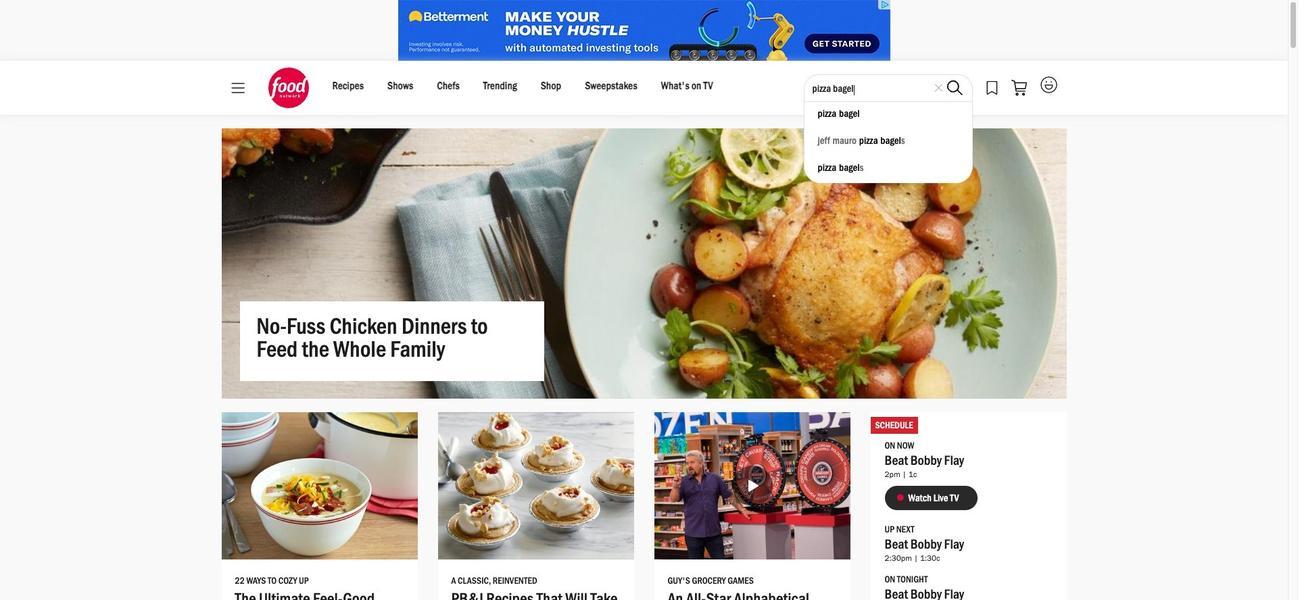Task type: vqa. For each thing, say whether or not it's contained in the screenshot.
10 Things I Ate About You: Jackson Hole, Wyo. 'image'
no



Task type: locate. For each thing, give the bounding box(es) containing it.
the ultimate feel-good food? potato soup image
[[221, 412, 418, 560]]

pb&j recipes that will take you right back to childhood image
[[438, 412, 634, 560]]

user profile menu image
[[1040, 77, 1057, 93]]

play video image
[[732, 466, 773, 506]]

site search input text field
[[804, 74, 973, 101]]

list item
[[221, 412, 418, 600], [438, 412, 634, 600], [654, 412, 850, 600], [871, 412, 1067, 600]]

shopping list image
[[1011, 80, 1027, 96]]



Task type: describe. For each thing, give the bounding box(es) containing it.
advertisement element
[[398, 0, 890, 61]]

no-fuss chicken dinners to feed the whole family image
[[221, 128, 1067, 399]]

an all-star alphabetical auction image
[[654, 412, 850, 560]]

submit site search image
[[947, 80, 963, 96]]

saves image
[[986, 80, 998, 95]]

main menu image
[[231, 82, 244, 93]]

clear search input image
[[935, 84, 942, 92]]

go to home page image
[[268, 68, 309, 108]]



